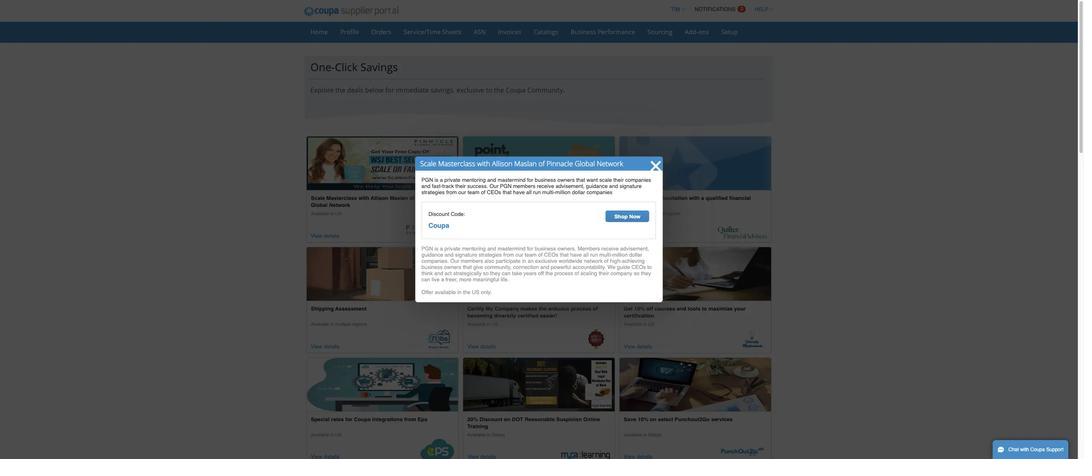 Task type: vqa. For each thing, say whether or not it's contained in the screenshot.


Task type: describe. For each thing, give the bounding box(es) containing it.
in inside a free initial consultation with a qualified financial adviser available in united kingdom
[[644, 211, 647, 217]]

discount code: coupa
[[429, 211, 465, 230]]

for right rates
[[346, 417, 353, 423]]

mastermind for that
[[498, 177, 526, 183]]

participate
[[496, 258, 521, 264]]

performance
[[598, 28, 636, 36]]

with inside scale masterclass with allison maslan of pinnacle global network available in us
[[359, 195, 369, 202]]

0 horizontal spatial their
[[456, 183, 466, 189]]

and right an
[[541, 264, 550, 271]]

with inside dialog
[[477, 159, 491, 168]]

mentoring for members
[[462, 246, 486, 252]]

view details button for shipping assessment
[[311, 343, 340, 351]]

us inside scale masterclass with allison maslan of pinnacle global network dialog
[[472, 289, 480, 296]]

qualified
[[706, 195, 728, 202]]

strategically
[[454, 271, 482, 277]]

guidance inside pgn is a private mentoring and mastermind for business owners that want scale their companies and fast-track their success. our pgn members receive advisement, guidance and signature strategies from our team of ceos that have all run multi-million dollar companies
[[586, 183, 608, 189]]

shipping
[[311, 306, 334, 312]]

one-
[[311, 60, 335, 75]]

we
[[608, 264, 616, 271]]

0 vertical spatial pinnacle global network image
[[307, 137, 459, 190]]

home
[[311, 28, 328, 36]]

1 horizontal spatial can
[[502, 271, 511, 277]]

have inside pgn is a private mentoring and mastermind for business owners that want scale their companies and fast-track their success. our pgn members receive advisement, guidance and signature strategies from our team of ceos that have all run multi-million dollar companies
[[513, 189, 525, 196]]

1 vertical spatial ceos
[[544, 252, 559, 258]]

in inside pgn is a private mentoring and mastermind for business owners. members receive advisement, guidance and signature strategies from our team of ceos that have all run multi-million dollar companies. our members also participate in an exclusive worldwide network of high-achieving business owners that give community, connection and powerful accountability. we guide ceos to think and act strategically so they can take years off the process of scaling their company so they can live a freer, more meaningful life.
[[522, 258, 527, 264]]

details for scale masterclass with allison maslan of pinnacle global network
[[324, 233, 340, 239]]

community,
[[485, 264, 512, 271]]

give
[[474, 264, 483, 271]]

certification
[[624, 313, 655, 319]]

service/time sheets link
[[399, 26, 467, 38]]

punchout2go
[[675, 417, 710, 423]]

1 they from the left
[[491, 271, 501, 277]]

us inside get 10% off courses and tools to maximize your certification available in us
[[649, 322, 655, 328]]

united
[[649, 211, 662, 217]]

1 vertical spatial punchout2go image
[[718, 446, 768, 460]]

invoices link
[[493, 26, 527, 38]]

1 so from the left
[[483, 271, 489, 277]]

global inside scale masterclass with allison maslan of pinnacle global network available in us
[[311, 202, 328, 209]]

us inside scale masterclass with allison maslan of pinnacle global network available in us
[[335, 211, 342, 217]]

private for companies.
[[445, 246, 461, 252]]

the inside the corporate cards that move at the speed of your business available in global
[[544, 195, 552, 202]]

for inside pgn is a private mentoring and mastermind for business owners. members receive advisement, guidance and signature strategies from our team of ceos that have all run multi-million dollar companies. our members also participate in an exclusive worldwide network of high-achieving business owners that give community, connection and powerful accountability. we guide ceos to think and act strategically so they can take years off the process of scaling their company so they can live a freer, more meaningful life.
[[527, 246, 534, 252]]

10% for off
[[635, 306, 645, 312]]

services
[[712, 417, 733, 423]]

their inside pgn is a private mentoring and mastermind for business owners. members receive advisement, guidance and signature strategies from our team of ceos that have all run multi-million dollar companies. our members also participate in an exclusive worldwide network of high-achieving business owners that give community, connection and powerful accountability. we guide ceos to think and act strategically so they can take years off the process of scaling their company so they can live a freer, more meaningful life.
[[599, 271, 610, 277]]

10% for on
[[638, 417, 649, 423]]

owners inside pgn is a private mentoring and mastermind for business owners. members receive advisement, guidance and signature strategies from our team of ceos that have all run multi-million dollar companies. our members also participate in an exclusive worldwide network of high-achieving business owners that give community, connection and powerful accountability. we guide ceos to think and act strategically so they can take years off the process of scaling their company so they can live a freer, more meaningful life.
[[444, 264, 462, 271]]

move
[[522, 195, 536, 202]]

1 vertical spatial kleercard image
[[562, 221, 611, 239]]

code:
[[451, 211, 465, 217]]

assessment
[[335, 306, 367, 312]]

maslan for scale masterclass with allison maslan of pinnacle global network available in us
[[390, 195, 408, 202]]

shop
[[615, 214, 628, 220]]

coupa inside discount code: coupa
[[429, 221, 450, 230]]

integrations
[[372, 417, 403, 423]]

take
[[512, 271, 522, 277]]

pgn for fast-
[[422, 177, 433, 183]]

sheets
[[443, 28, 462, 36]]

0 vertical spatial 71lbs image
[[307, 248, 459, 301]]

scale masterclass with allison maslan of pinnacle global network dialog
[[416, 157, 663, 303]]

view details button for scale masterclass with allison maslan of pinnacle global network
[[311, 232, 340, 241]]

available inside scale masterclass with allison maslan of pinnacle global network available in us
[[311, 211, 329, 217]]

our inside pgn is a private mentoring and mastermind for business owners that want scale their companies and fast-track their success. our pgn members receive advisement, guidance and signature strategies from our team of ceos that have all run multi-million dollar companies
[[459, 189, 466, 196]]

home link
[[305, 26, 334, 38]]

shop now
[[615, 214, 641, 220]]

1 vertical spatial quilter financial advisers image
[[718, 226, 768, 239]]

view for get 10% off courses and tools to maximize your certification
[[624, 344, 636, 350]]

select
[[658, 417, 674, 423]]

0 vertical spatial kleercard image
[[464, 137, 615, 190]]

us inside certify my company makes the arduous process of becoming diversity certified easier! available in us
[[492, 322, 498, 328]]

in inside scale masterclass with allison maslan of pinnacle global network available in us
[[331, 211, 334, 217]]

is for signature
[[435, 246, 439, 252]]

private for from
[[445, 177, 461, 183]]

the inside pgn is a private mentoring and mastermind for business owners. members receive advisement, guidance and signature strategies from our team of ceos that have all run multi-million dollar companies. our members also participate in an exclusive worldwide network of high-achieving business owners that give community, connection and powerful accountability. we guide ceos to think and act strategically so they can take years off the process of scaling their company so they can live a freer, more meaningful life.
[[546, 271, 553, 277]]

community.
[[528, 86, 565, 95]]

million inside pgn is a private mentoring and mastermind for business owners. members receive advisement, guidance and signature strategies from our team of ceos that have all run multi-million dollar companies. our members also participate in an exclusive worldwide network of high-achieving business owners that give community, connection and powerful accountability. we guide ceos to think and act strategically so they can take years off the process of scaling their company so they can live a freer, more meaningful life.
[[613, 252, 628, 258]]

advisement, inside pgn is a private mentoring and mastermind for business owners. members receive advisement, guidance and signature strategies from our team of ceos that have all run multi-million dollar companies. our members also participate in an exclusive worldwide network of high-achieving business owners that give community, connection and powerful accountability. we guide ceos to think and act strategically so they can take years off the process of scaling their company so they can live a freer, more meaningful life.
[[621, 246, 650, 252]]

catalogs link
[[529, 26, 564, 38]]

all inside pgn is a private mentoring and mastermind for business owners that want scale their companies and fast-track their success. our pgn members receive advisement, guidance and signature strategies from our team of ceos that have all run multi-million dollar companies
[[527, 189, 532, 196]]

in inside 20% discount on dot reasonable suspicion online training available in global
[[487, 433, 491, 438]]

maslan for scale masterclass with allison maslan of pinnacle global network
[[515, 159, 537, 168]]

from inside pgn is a private mentoring and mastermind for business owners. members receive advisement, guidance and signature strategies from our team of ceos that have all run multi-million dollar companies. our members also participate in an exclusive worldwide network of high-achieving business owners that give community, connection and powerful accountability. we guide ceos to think and act strategically so they can take years off the process of scaling their company so they can live a freer, more meaningful life.
[[504, 252, 514, 258]]

savings,
[[431, 86, 455, 95]]

consultation
[[656, 195, 688, 202]]

fast-
[[432, 183, 443, 189]]

scale masterclass with allison maslan of pinnacle global network
[[420, 159, 624, 168]]

a inside a free initial consultation with a qualified financial adviser available in united kingdom
[[702, 195, 705, 202]]

invoices
[[498, 28, 522, 36]]

worldwide
[[559, 258, 583, 264]]

years
[[524, 271, 537, 277]]

mentoring for team
[[462, 177, 486, 183]]

your for get 10% off courses and tools to maximize your certification
[[735, 306, 746, 312]]

regions
[[352, 322, 367, 328]]

2 they from the left
[[641, 271, 652, 277]]

1 vertical spatial diversity masterminds image
[[743, 329, 764, 350]]

financial
[[730, 195, 751, 202]]

at
[[537, 195, 542, 202]]

available
[[435, 289, 456, 296]]

our inside pgn is a private mentoring and mastermind for business owners that want scale their companies and fast-track their success. our pgn members receive advisement, guidance and signature strategies from our team of ceos that have all run multi-million dollar companies
[[490, 183, 499, 189]]

training
[[468, 424, 489, 430]]

speed
[[553, 195, 569, 202]]

discount inside discount code: coupa
[[429, 211, 450, 217]]

members inside pgn is a private mentoring and mastermind for business owners. members receive advisement, guidance and signature strategies from our team of ceos that have all run multi-million dollar companies. our members also participate in an exclusive worldwide network of high-achieving business owners that give community, connection and powerful accountability. we guide ceos to think and act strategically so they can take years off the process of scaling their company so they can live a freer, more meaningful life.
[[461, 258, 483, 264]]

company
[[495, 306, 519, 312]]

details for shipping assessment
[[324, 344, 340, 350]]

0 vertical spatial punchout2go image
[[620, 358, 772, 412]]

special
[[311, 417, 330, 423]]

0 vertical spatial quilter financial advisers image
[[620, 137, 772, 190]]

multi- inside pgn is a private mentoring and mastermind for business owners that want scale their companies and fast-track their success. our pgn members receive advisement, guidance and signature strategies from our team of ceos that have all run multi-million dollar companies
[[543, 189, 556, 196]]

view details button for corporate cards that move at the speed of your business
[[468, 232, 496, 241]]

business performance
[[571, 28, 636, 36]]

and left fast-
[[422, 183, 431, 189]]

masterclass for scale masterclass with allison maslan of pinnacle global network available in us
[[327, 195, 357, 202]]

free
[[629, 195, 639, 202]]

0 vertical spatial eps image
[[307, 358, 459, 412]]

global inside the corporate cards that move at the speed of your business available in global
[[492, 211, 505, 217]]

in inside certify my company makes the arduous process of becoming diversity certified easier! available in us
[[487, 322, 491, 328]]

more
[[460, 277, 472, 283]]

scale for scale masterclass with allison maslan of pinnacle global network
[[420, 159, 437, 168]]

1 vertical spatial pinnacle global network image
[[405, 225, 454, 239]]

multi- inside pgn is a private mentoring and mastermind for business owners. members receive advisement, guidance and signature strategies from our team of ceos that have all run multi-million dollar companies. our members also participate in an exclusive worldwide network of high-achieving business owners that give community, connection and powerful accountability. we guide ceos to think and act strategically so they can take years off the process of scaling their company so they can live a freer, more meaningful life.
[[600, 252, 613, 258]]

and left act
[[435, 271, 444, 277]]

available inside certify my company makes the arduous process of becoming diversity certified easier! available in us
[[468, 322, 486, 328]]

2 vertical spatial from
[[405, 417, 416, 423]]

run inside pgn is a private mentoring and mastermind for business owners. members receive advisement, guidance and signature strategies from our team of ceos that have all run multi-million dollar companies. our members also participate in an exclusive worldwide network of high-achieving business owners that give community, connection and powerful accountability. we guide ceos to think and act strategically so they can take years off the process of scaling their company so they can live a freer, more meaningful life.
[[591, 252, 598, 258]]

to inside get 10% off courses and tools to maximize your certification available in us
[[703, 306, 708, 312]]

available in global
[[624, 433, 662, 438]]

track
[[443, 183, 454, 189]]

cards
[[495, 195, 509, 202]]

explore the deals below for immediate savings, exclusive to the coupa community.
[[311, 86, 565, 95]]

add-
[[685, 28, 699, 36]]

dollar inside pgn is a private mentoring and mastermind for business owners that want scale their companies and fast-track their success. our pgn members receive advisement, guidance and signature strategies from our team of ceos that have all run multi-million dollar companies
[[572, 189, 586, 196]]

network for scale masterclass with allison maslan of pinnacle global network available in us
[[329, 202, 350, 209]]

asn link
[[469, 26, 491, 38]]

view details for get 10% off courses and tools to maximize your certification
[[624, 344, 653, 350]]

powerful
[[551, 264, 571, 271]]

my
[[486, 306, 494, 312]]

get
[[624, 306, 633, 312]]

1 vertical spatial 71lbs image
[[424, 329, 454, 350]]

savings
[[361, 60, 398, 75]]

coupa right rates
[[354, 417, 371, 423]]

coupa inside button
[[1031, 447, 1046, 453]]

scale for scale masterclass with allison maslan of pinnacle global network available in us
[[311, 195, 325, 202]]

setup link
[[716, 26, 744, 38]]

close image
[[650, 160, 663, 173]]

guidance inside pgn is a private mentoring and mastermind for business owners. members receive advisement, guidance and signature strategies from our team of ceos that have all run multi-million dollar companies. our members also participate in an exclusive worldwide network of high-achieving business owners that give community, connection and powerful accountability. we guide ceos to think and act strategically so they can take years off the process of scaling their company so they can live a freer, more meaningful life.
[[422, 252, 444, 258]]

life.
[[501, 277, 509, 283]]

freer,
[[446, 277, 458, 283]]

the inside certify my company makes the arduous process of becoming diversity certified easier! available in us
[[539, 306, 547, 312]]

dollar inside pgn is a private mentoring and mastermind for business owners. members receive advisement, guidance and signature strategies from our team of ceos that have all run multi-million dollar companies. our members also participate in an exclusive worldwide network of high-achieving business owners that give community, connection and powerful accountability. we guide ceos to think and act strategically so they can take years off the process of scaling their company so they can live a freer, more meaningful life.
[[630, 252, 643, 258]]

strategies inside pgn is a private mentoring and mastermind for business owners that want scale their companies and fast-track their success. our pgn members receive advisement, guidance and signature strategies from our team of ceos that have all run multi-million dollar companies
[[422, 189, 445, 196]]

a
[[624, 195, 628, 202]]

ons
[[699, 28, 709, 36]]

sourcing link
[[643, 26, 678, 38]]

view details for corporate cards that move at the speed of your business
[[468, 233, 496, 239]]

0 horizontal spatial can
[[422, 277, 430, 283]]

click
[[335, 60, 358, 75]]

view for shipping assessment
[[311, 344, 323, 350]]

success.
[[468, 183, 488, 189]]

and up act
[[445, 252, 454, 258]]

run inside pgn is a private mentoring and mastermind for business owners that want scale their companies and fast-track their success. our pgn members receive advisement, guidance and signature strategies from our team of ceos that have all run multi-million dollar companies
[[533, 189, 541, 196]]

guide
[[617, 264, 631, 271]]

meaningful
[[473, 277, 500, 283]]

a inside pgn is a private mentoring and mastermind for business owners that want scale their companies and fast-track their success. our pgn members receive advisement, guidance and signature strategies from our team of ceos that have all run multi-million dollar companies
[[440, 177, 443, 183]]

available inside a free initial consultation with a qualified financial adviser available in united kingdom
[[624, 211, 643, 217]]

2 so from the left
[[634, 271, 640, 277]]

20%
[[468, 417, 478, 423]]

setup
[[722, 28, 738, 36]]

view details for shipping assessment
[[311, 344, 340, 350]]

team inside pgn is a private mentoring and mastermind for business owners. members receive advisement, guidance and signature strategies from our team of ceos that have all run multi-million dollar companies. our members also participate in an exclusive worldwide network of high-achieving business owners that give community, connection and powerful accountability. we guide ceos to think and act strategically so they can take years off the process of scaling their company so they can live a freer, more meaningful life.
[[525, 252, 537, 258]]

becoming
[[468, 313, 493, 319]]

offer available in the us only.
[[422, 289, 492, 296]]

view details button for get 10% off courses and tools to maximize your certification
[[624, 343, 653, 351]]

one-click savings
[[311, 60, 398, 75]]

20% discount on dot reasonable suspicion online training available in global
[[468, 417, 600, 438]]

2 horizontal spatial their
[[614, 177, 624, 183]]

service/time
[[404, 28, 441, 36]]

owners inside pgn is a private mentoring and mastermind for business owners that want scale their companies and fast-track their success. our pgn members receive advisement, guidance and signature strategies from our team of ceos that have all run multi-million dollar companies
[[558, 177, 575, 183]]

have inside pgn is a private mentoring and mastermind for business owners. members receive advisement, guidance and signature strategies from our team of ceos that have all run multi-million dollar companies. our members also participate in an exclusive worldwide network of high-achieving business owners that give community, connection and powerful accountability. we guide ceos to think and act strategically so they can take years off the process of scaling their company so they can live a freer, more meaningful life.
[[571, 252, 582, 258]]

support
[[1047, 447, 1064, 453]]

members
[[578, 246, 600, 252]]

reasonable
[[525, 417, 555, 423]]

chat with coupa support button
[[993, 441, 1069, 460]]

orders
[[372, 28, 392, 36]]

explore
[[311, 86, 334, 95]]

add-ons
[[685, 28, 709, 36]]



Task type: locate. For each thing, give the bounding box(es) containing it.
pinnacle up pgn is a private mentoring and mastermind for business owners that want scale their companies and fast-track their success. our pgn members receive advisement, guidance and signature strategies from our team of ceos that have all run multi-million dollar companies
[[547, 159, 573, 168]]

1 horizontal spatial our
[[516, 252, 524, 258]]

0 vertical spatial from
[[447, 189, 457, 196]]

0 vertical spatial diversity masterminds image
[[620, 248, 772, 301]]

of inside certify my company makes the arduous process of becoming diversity certified easier! available in us
[[593, 306, 598, 312]]

1 is from the top
[[435, 177, 439, 183]]

eps image down eps
[[421, 440, 454, 460]]

run
[[533, 189, 541, 196], [591, 252, 598, 258]]

2 vertical spatial to
[[703, 306, 708, 312]]

private inside pgn is a private mentoring and mastermind for business owners. members receive advisement, guidance and signature strategies from our team of ceos that have all run multi-million dollar companies. our members also participate in an exclusive worldwide network of high-achieving business owners that give community, connection and powerful accountability. we guide ceos to think and act strategically so they can take years off the process of scaling their company so they can live a freer, more meaningful life.
[[445, 246, 461, 252]]

advisement, up the speed
[[556, 183, 585, 189]]

coupa supplier portal image
[[298, 1, 404, 22]]

0 vertical spatial 10%
[[635, 306, 645, 312]]

masterclass inside scale masterclass with allison maslan of pinnacle global network available in us
[[327, 195, 357, 202]]

scaling
[[581, 271, 598, 277]]

can
[[502, 271, 511, 277], [422, 277, 430, 283]]

2 on from the left
[[650, 417, 657, 423]]

scale masterclass with allison maslan of pinnacle global network available in us
[[311, 195, 438, 217]]

1 vertical spatial guidance
[[422, 252, 444, 258]]

business down the "corporate"
[[468, 202, 491, 209]]

on for dot
[[504, 417, 511, 423]]

eps image
[[307, 358, 459, 412], [421, 440, 454, 460]]

1 vertical spatial eps image
[[421, 440, 454, 460]]

from left eps
[[405, 417, 416, 423]]

discount up training
[[480, 417, 503, 423]]

all up accountability.
[[584, 252, 589, 258]]

0 horizontal spatial advisement,
[[556, 183, 585, 189]]

all inside pgn is a private mentoring and mastermind for business owners. members receive advisement, guidance and signature strategies from our team of ceos that have all run multi-million dollar companies. our members also participate in an exclusive worldwide network of high-achieving business owners that give community, connection and powerful accountability. we guide ceos to think and act strategically so they can take years off the process of scaling their company so they can live a freer, more meaningful life.
[[584, 252, 589, 258]]

from up community,
[[504, 252, 514, 258]]

our right track on the left top of page
[[459, 189, 466, 196]]

allison for scale masterclass with allison maslan of pinnacle global network
[[492, 159, 513, 168]]

0 vertical spatial ceos
[[487, 189, 502, 196]]

0 horizontal spatial receive
[[537, 183, 555, 189]]

0 vertical spatial certify my company image
[[464, 248, 615, 301]]

off
[[539, 271, 544, 277], [647, 306, 654, 312]]

private right fast-
[[445, 177, 461, 183]]

your right maximize
[[735, 306, 746, 312]]

0 vertical spatial network
[[597, 159, 624, 168]]

deals
[[347, 86, 364, 95]]

courses
[[655, 306, 676, 312]]

have
[[513, 189, 525, 196], [571, 252, 582, 258]]

dollar right the speed
[[572, 189, 586, 196]]

punchout2go image down services
[[718, 446, 768, 460]]

global inside dialog
[[575, 159, 595, 168]]

global inside 20% discount on dot reasonable suspicion online training available in global
[[492, 433, 505, 438]]

masterclass inside scale masterclass with allison maslan of pinnacle global network dialog
[[439, 159, 476, 168]]

team up connection
[[525, 252, 537, 258]]

0 horizontal spatial off
[[539, 271, 544, 277]]

0 vertical spatial owners
[[558, 177, 575, 183]]

a free initial consultation with a qualified financial adviser available in united kingdom
[[624, 195, 751, 217]]

details for corporate cards that move at the speed of your business
[[481, 233, 496, 239]]

a right live
[[441, 277, 444, 283]]

on inside 20% discount on dot reasonable suspicion online training available in global
[[504, 417, 511, 423]]

1 vertical spatial from
[[504, 252, 514, 258]]

0 vertical spatial to
[[486, 86, 493, 95]]

71lbs image
[[307, 248, 459, 301], [424, 329, 454, 350]]

your for corporate cards that move at the speed of your business
[[577, 195, 588, 202]]

10% up "certification"
[[635, 306, 645, 312]]

private inside pgn is a private mentoring and mastermind for business owners that want scale their companies and fast-track their success. our pgn members receive advisement, guidance and signature strategies from our team of ceos that have all run multi-million dollar companies
[[445, 177, 461, 183]]

mastermind down scale masterclass with allison maslan of pinnacle global network
[[498, 177, 526, 183]]

1 horizontal spatial run
[[591, 252, 598, 258]]

multi- right at
[[543, 189, 556, 196]]

0 horizontal spatial members
[[461, 258, 483, 264]]

our up act
[[451, 258, 460, 264]]

pgn for strategies
[[422, 246, 433, 252]]

0 vertical spatial our
[[459, 189, 466, 196]]

0 horizontal spatial pinnacle
[[416, 195, 438, 202]]

discount
[[429, 211, 450, 217], [480, 417, 503, 423]]

1 vertical spatial companies
[[587, 189, 613, 196]]

chat
[[1009, 447, 1020, 453]]

2 horizontal spatial to
[[703, 306, 708, 312]]

high-
[[611, 258, 622, 264]]

run left the speed
[[533, 189, 541, 196]]

our left an
[[516, 252, 524, 258]]

1 vertical spatial off
[[647, 306, 654, 312]]

process down worldwide
[[555, 271, 574, 277]]

view details for scale masterclass with allison maslan of pinnacle global network
[[311, 233, 340, 239]]

arduous
[[549, 306, 570, 312]]

members inside pgn is a private mentoring and mastermind for business owners that want scale their companies and fast-track their success. our pgn members receive advisement, guidance and signature strategies from our team of ceos that have all run multi-million dollar companies
[[513, 183, 536, 189]]

0 vertical spatial multi-
[[543, 189, 556, 196]]

masterclass for scale masterclass with allison maslan of pinnacle global network
[[439, 159, 476, 168]]

0 horizontal spatial strategies
[[422, 189, 445, 196]]

0 vertical spatial your
[[577, 195, 588, 202]]

and right the want
[[610, 183, 619, 189]]

1 on from the left
[[504, 417, 511, 423]]

on left dot
[[504, 417, 511, 423]]

is inside pgn is a private mentoring and mastermind for business owners. members receive advisement, guidance and signature strategies from our team of ceos that have all run multi-million dollar companies. our members also participate in an exclusive worldwide network of high-achieving business owners that give community, connection and powerful accountability. we guide ceos to think and act strategically so they can take years off the process of scaling their company so they can live a freer, more meaningful life.
[[435, 246, 439, 252]]

asn
[[474, 28, 486, 36]]

also
[[485, 258, 495, 264]]

10% inside get 10% off courses and tools to maximize your certification available in us
[[635, 306, 645, 312]]

members
[[513, 183, 536, 189], [461, 258, 483, 264]]

process right "arduous"
[[571, 306, 592, 312]]

mastermind up participate
[[498, 246, 526, 252]]

network inside dialog
[[597, 159, 624, 168]]

0 vertical spatial allison
[[492, 159, 513, 168]]

view for scale masterclass with allison maslan of pinnacle global network
[[311, 233, 323, 239]]

in
[[331, 211, 334, 217], [487, 211, 491, 217], [644, 211, 647, 217], [522, 258, 527, 264], [458, 289, 462, 296], [331, 322, 334, 328], [487, 322, 491, 328], [644, 322, 647, 328], [331, 433, 334, 438], [487, 433, 491, 438], [644, 433, 647, 438]]

from right fast-
[[447, 189, 457, 196]]

your inside the corporate cards that move at the speed of your business available in global
[[577, 195, 588, 202]]

connection
[[513, 264, 539, 271]]

maslan inside dialog
[[515, 159, 537, 168]]

off right years
[[539, 271, 544, 277]]

pgn up "cards"
[[500, 183, 512, 189]]

the
[[336, 86, 346, 95], [494, 86, 504, 95], [544, 195, 552, 202], [546, 271, 553, 277], [463, 289, 471, 296], [539, 306, 547, 312]]

pgn is a private mentoring and mastermind for business owners that want scale their companies and fast-track their success. our pgn members receive advisement, guidance and signature strategies from our team of ceos that have all run multi-million dollar companies
[[422, 177, 652, 196]]

receive inside pgn is a private mentoring and mastermind for business owners. members receive advisement, guidance and signature strategies from our team of ceos that have all run multi-million dollar companies. our members also participate in an exclusive worldwide network of high-achieving business owners that give community, connection and powerful accountability. we guide ceos to think and act strategically so they can take years off the process of scaling their company so they can live a freer, more meaningful life.
[[602, 246, 619, 252]]

with
[[477, 159, 491, 168], [359, 195, 369, 202], [690, 195, 700, 202], [1021, 447, 1030, 453]]

pinnacle for scale masterclass with allison maslan of pinnacle global network available in us
[[416, 195, 438, 202]]

easier!
[[540, 313, 558, 319]]

0 vertical spatial companies
[[626, 177, 652, 183]]

2 is from the top
[[435, 246, 439, 252]]

off inside get 10% off courses and tools to maximize your certification available in us
[[647, 306, 654, 312]]

pgn up companies.
[[422, 246, 433, 252]]

mastermind inside pgn is a private mentoring and mastermind for business owners that want scale their companies and fast-track their success. our pgn members receive advisement, guidance and signature strategies from our team of ceos that have all run multi-million dollar companies
[[498, 177, 526, 183]]

pgn inside pgn is a private mentoring and mastermind for business owners. members receive advisement, guidance and signature strategies from our team of ceos that have all run multi-million dollar companies. our members also participate in an exclusive worldwide network of high-achieving business owners that give community, connection and powerful accountability. we guide ceos to think and act strategically so they can take years off the process of scaling their company so they can live a freer, more meaningful life.
[[422, 246, 433, 252]]

orders link
[[366, 26, 397, 38]]

of inside pgn is a private mentoring and mastermind for business owners that want scale their companies and fast-track their success. our pgn members receive advisement, guidance and signature strategies from our team of ceos that have all run multi-million dollar companies
[[481, 189, 486, 196]]

discount left code: on the top of page
[[429, 211, 450, 217]]

1 horizontal spatial multi-
[[600, 252, 613, 258]]

0 horizontal spatial run
[[533, 189, 541, 196]]

certify my company image
[[464, 248, 615, 301], [588, 329, 605, 350]]

available inside the corporate cards that move at the speed of your business available in global
[[468, 211, 486, 217]]

available
[[311, 211, 329, 217], [468, 211, 486, 217], [624, 211, 643, 217], [311, 322, 329, 328], [468, 322, 486, 328], [624, 322, 643, 328], [311, 433, 329, 438], [468, 433, 486, 438], [624, 433, 643, 438]]

coupa left community.
[[506, 86, 526, 95]]

their
[[614, 177, 624, 183], [456, 183, 466, 189], [599, 271, 610, 277]]

coupa left support
[[1031, 447, 1046, 453]]

receive up at
[[537, 183, 555, 189]]

rates
[[331, 417, 344, 423]]

0 horizontal spatial from
[[405, 417, 416, 423]]

network for scale masterclass with allison maslan of pinnacle global network
[[597, 159, 624, 168]]

their right scale
[[614, 177, 624, 183]]

0 horizontal spatial all
[[527, 189, 532, 196]]

process
[[555, 271, 574, 277], [571, 306, 592, 312]]

and up also
[[488, 246, 497, 252]]

for inside pgn is a private mentoring and mastermind for business owners that want scale their companies and fast-track their success. our pgn members receive advisement, guidance and signature strategies from our team of ceos that have all run multi-million dollar companies
[[527, 177, 534, 183]]

1 horizontal spatial advisement,
[[621, 246, 650, 252]]

0 vertical spatial our
[[490, 183, 499, 189]]

view details button
[[311, 232, 340, 241], [468, 232, 496, 241], [624, 232, 653, 241], [311, 343, 340, 351], [468, 343, 496, 351], [624, 343, 653, 351]]

team inside pgn is a private mentoring and mastermind for business owners that want scale their companies and fast-track their success. our pgn members receive advisement, guidance and signature strategies from our team of ceos that have all run multi-million dollar companies
[[468, 189, 480, 196]]

sourcing
[[648, 28, 673, 36]]

immediate
[[396, 86, 429, 95]]

companies.
[[422, 258, 449, 264]]

pinnacle inside scale masterclass with allison maslan of pinnacle global network available in us
[[416, 195, 438, 202]]

ceos
[[487, 189, 502, 196], [544, 252, 559, 258], [632, 264, 646, 271]]

strategies up community,
[[479, 252, 502, 258]]

of inside the corporate cards that move at the speed of your business available in global
[[570, 195, 575, 202]]

and
[[488, 177, 497, 183], [422, 183, 431, 189], [610, 183, 619, 189], [488, 246, 497, 252], [445, 252, 454, 258], [541, 264, 550, 271], [435, 271, 444, 277], [677, 306, 687, 312]]

pinnacle down fast-
[[416, 195, 438, 202]]

multi- up 'we'
[[600, 252, 613, 258]]

your down the want
[[577, 195, 588, 202]]

pinnacle
[[547, 159, 573, 168], [416, 195, 438, 202]]

0 vertical spatial receive
[[537, 183, 555, 189]]

is left track on the left top of page
[[435, 177, 439, 183]]

on left 'select'
[[650, 417, 657, 423]]

0 vertical spatial mastermind
[[498, 177, 526, 183]]

scale inside dialog
[[420, 159, 437, 168]]

their right track on the left top of page
[[456, 183, 466, 189]]

1 horizontal spatial pinnacle
[[547, 159, 573, 168]]

0 vertical spatial maslan
[[515, 159, 537, 168]]

can left live
[[422, 277, 430, 283]]

is for and
[[435, 177, 439, 183]]

maslan inside scale masterclass with allison maslan of pinnacle global network available in us
[[390, 195, 408, 202]]

and inside get 10% off courses and tools to maximize your certification available in us
[[677, 306, 687, 312]]

0 vertical spatial signature
[[620, 183, 642, 189]]

1 vertical spatial network
[[329, 202, 350, 209]]

1 vertical spatial team
[[525, 252, 537, 258]]

1 vertical spatial owners
[[444, 264, 462, 271]]

multi-
[[543, 189, 556, 196], [600, 252, 613, 258]]

coupa
[[506, 86, 526, 95], [429, 221, 450, 230], [354, 417, 371, 423], [1031, 447, 1046, 453]]

kleercard image up at
[[464, 137, 615, 190]]

business up at
[[535, 177, 556, 183]]

our
[[490, 183, 499, 189], [451, 258, 460, 264]]

1 horizontal spatial all
[[584, 252, 589, 258]]

advisement, inside pgn is a private mentoring and mastermind for business owners that want scale their companies and fast-track their success. our pgn members receive advisement, guidance and signature strategies from our team of ceos that have all run multi-million dollar companies
[[556, 183, 585, 189]]

view for corporate cards that move at the speed of your business
[[468, 233, 479, 239]]

and up "cards"
[[488, 177, 497, 183]]

scale
[[600, 177, 612, 183]]

1 horizontal spatial companies
[[626, 177, 652, 183]]

our up "cards"
[[490, 183, 499, 189]]

0 horizontal spatial discount
[[429, 211, 450, 217]]

1 horizontal spatial your
[[735, 306, 746, 312]]

0 vertical spatial myca learning image
[[464, 358, 615, 412]]

ceos left move
[[487, 189, 502, 196]]

1 mastermind from the top
[[498, 177, 526, 183]]

is
[[435, 177, 439, 183], [435, 246, 439, 252]]

shipping assessment
[[311, 306, 367, 312]]

in inside the corporate cards that move at the speed of your business available in global
[[487, 211, 491, 217]]

exclusive right savings,
[[457, 86, 485, 95]]

our inside pgn is a private mentoring and mastermind for business owners. members receive advisement, guidance and signature strategies from our team of ceos that have all run multi-million dollar companies. our members also participate in an exclusive worldwide network of high-achieving business owners that give community, connection and powerful accountability. we guide ceos to think and act strategically so they can take years off the process of scaling their company so they can live a freer, more meaningful life.
[[451, 258, 460, 264]]

mastermind for in
[[498, 246, 526, 252]]

1 vertical spatial myca learning image
[[562, 451, 611, 460]]

0 vertical spatial off
[[539, 271, 544, 277]]

myca learning image down 'online'
[[562, 451, 611, 460]]

from
[[447, 189, 457, 196], [504, 252, 514, 258], [405, 417, 416, 423]]

0 vertical spatial private
[[445, 177, 461, 183]]

1 vertical spatial discount
[[480, 417, 503, 423]]

special rates for coupa integrations from eps
[[311, 417, 428, 423]]

coupa up companies.
[[429, 221, 450, 230]]

pinnacle inside scale masterclass with allison maslan of pinnacle global network dialog
[[547, 159, 573, 168]]

0 vertical spatial masterclass
[[439, 159, 476, 168]]

million right at
[[556, 189, 571, 196]]

a left qualified
[[702, 195, 705, 202]]

think
[[422, 271, 433, 277]]

1 horizontal spatial so
[[634, 271, 640, 277]]

all left at
[[527, 189, 532, 196]]

0 horizontal spatial owners
[[444, 264, 462, 271]]

1 horizontal spatial million
[[613, 252, 628, 258]]

pinnacle global network image
[[307, 137, 459, 190], [405, 225, 454, 239]]

our inside pgn is a private mentoring and mastermind for business owners. members receive advisement, guidance and signature strategies from our team of ceos that have all run multi-million dollar companies. our members also participate in an exclusive worldwide network of high-achieving business owners that give community, connection and powerful accountability. we guide ceos to think and act strategically so they can take years off the process of scaling their company so they can live a freer, more meaningful life.
[[516, 252, 524, 258]]

companies up free
[[626, 177, 652, 183]]

and left tools at the bottom right
[[677, 306, 687, 312]]

your inside get 10% off courses and tools to maximize your certification available in us
[[735, 306, 746, 312]]

allison for scale masterclass with allison maslan of pinnacle global network available in us
[[371, 195, 389, 202]]

10% right save
[[638, 417, 649, 423]]

1 mentoring from the top
[[462, 177, 486, 183]]

have up accountability.
[[571, 252, 582, 258]]

offer
[[422, 289, 434, 296]]

0 horizontal spatial to
[[486, 86, 493, 95]]

add-ons link
[[680, 26, 715, 38]]

1 vertical spatial million
[[613, 252, 628, 258]]

million inside pgn is a private mentoring and mastermind for business owners that want scale their companies and fast-track their success. our pgn members receive advisement, guidance and signature strategies from our team of ceos that have all run multi-million dollar companies
[[556, 189, 571, 196]]

they down achieving
[[641, 271, 652, 277]]

view details
[[311, 233, 340, 239], [468, 233, 496, 239], [624, 233, 653, 239], [311, 344, 340, 350], [468, 344, 496, 350], [624, 344, 653, 350]]

have right "cards"
[[513, 189, 525, 196]]

maximize
[[709, 306, 733, 312]]

receive inside pgn is a private mentoring and mastermind for business owners that want scale their companies and fast-track their success. our pgn members receive advisement, guidance and signature strategies from our team of ceos that have all run multi-million dollar companies
[[537, 183, 555, 189]]

mastermind
[[498, 177, 526, 183], [498, 246, 526, 252]]

now
[[630, 214, 641, 220]]

business inside the corporate cards that move at the speed of your business available in global
[[468, 202, 491, 209]]

so
[[483, 271, 489, 277], [634, 271, 640, 277]]

ceos up powerful
[[544, 252, 559, 258]]

1 horizontal spatial signature
[[620, 183, 642, 189]]

1 vertical spatial exclusive
[[536, 258, 558, 264]]

view
[[311, 233, 323, 239], [468, 233, 479, 239], [624, 233, 636, 239], [311, 344, 323, 350], [468, 344, 479, 350], [624, 344, 636, 350]]

receive up high-
[[602, 246, 619, 252]]

off up "certification"
[[647, 306, 654, 312]]

profile link
[[335, 26, 365, 38]]

all
[[527, 189, 532, 196], [584, 252, 589, 258]]

scale inside scale masterclass with allison maslan of pinnacle global network available in us
[[311, 195, 325, 202]]

suspicion
[[557, 417, 582, 423]]

team
[[468, 189, 480, 196], [525, 252, 537, 258]]

1 vertical spatial pinnacle
[[416, 195, 438, 202]]

ceos inside pgn is a private mentoring and mastermind for business owners that want scale their companies and fast-track their success. our pgn members receive advisement, guidance and signature strategies from our team of ceos that have all run multi-million dollar companies
[[487, 189, 502, 196]]

0 horizontal spatial masterclass
[[327, 195, 357, 202]]

for right below
[[386, 86, 394, 95]]

advisement, up achieving
[[621, 246, 650, 252]]

can left 'take'
[[502, 271, 511, 277]]

kingdom
[[663, 211, 681, 217]]

quilter financial advisers image
[[620, 137, 772, 190], [718, 226, 768, 239]]

private
[[445, 177, 461, 183], [445, 246, 461, 252]]

exclusive inside pgn is a private mentoring and mastermind for business owners. members receive advisement, guidance and signature strategies from our team of ceos that have all run multi-million dollar companies. our members also participate in an exclusive worldwide network of high-achieving business owners that give community, connection and powerful accountability. we guide ceos to think and act strategically so they can take years off the process of scaling their company so they can live a freer, more meaningful life.
[[536, 258, 558, 264]]

allison inside scale masterclass with allison maslan of pinnacle global network available in us
[[371, 195, 389, 202]]

1 horizontal spatial dollar
[[630, 252, 643, 258]]

live
[[432, 277, 440, 283]]

1 vertical spatial is
[[435, 246, 439, 252]]

mentoring inside pgn is a private mentoring and mastermind for business owners that want scale their companies and fast-track their success. our pgn members receive advisement, guidance and signature strategies from our team of ceos that have all run multi-million dollar companies
[[462, 177, 486, 183]]

1 vertical spatial run
[[591, 252, 598, 258]]

quilter financial advisers image up qualified
[[620, 137, 772, 190]]

punchout2go image up the punchout2go
[[620, 358, 772, 412]]

makes
[[521, 306, 538, 312]]

1 horizontal spatial to
[[648, 264, 652, 271]]

diversity
[[494, 313, 516, 319]]

eps
[[418, 417, 428, 423]]

1 vertical spatial mentoring
[[462, 246, 486, 252]]

to inside pgn is a private mentoring and mastermind for business owners. members receive advisement, guidance and signature strategies from our team of ceos that have all run multi-million dollar companies. our members also participate in an exclusive worldwide network of high-achieving business owners that give community, connection and powerful accountability. we guide ceos to think and act strategically so they can take years off the process of scaling their company so they can live a freer, more meaningful life.
[[648, 264, 652, 271]]

1 vertical spatial certify my company image
[[588, 329, 605, 350]]

ceos right guide
[[632, 264, 646, 271]]

0 vertical spatial exclusive
[[457, 86, 485, 95]]

signature inside pgn is a private mentoring and mastermind for business owners. members receive advisement, guidance and signature strategies from our team of ceos that have all run multi-million dollar companies. our members also participate in an exclusive worldwide network of high-achieving business owners that give community, connection and powerful accountability. we guide ceos to think and act strategically so they can take years off the process of scaling their company so they can live a freer, more meaningful life.
[[455, 252, 477, 258]]

business left owners. on the right
[[535, 246, 556, 252]]

dot
[[512, 417, 524, 423]]

certify
[[468, 306, 485, 312]]

1 vertical spatial mastermind
[[498, 246, 526, 252]]

exclusive right an
[[536, 258, 558, 264]]

pgn left track on the left top of page
[[422, 177, 433, 183]]

is inside pgn is a private mentoring and mastermind for business owners that want scale their companies and fast-track their success. our pgn members receive advisement, guidance and signature strategies from our team of ceos that have all run multi-million dollar companies
[[435, 177, 439, 183]]

0 vertical spatial team
[[468, 189, 480, 196]]

process inside certify my company makes the arduous process of becoming diversity certified easier! available in us
[[571, 306, 592, 312]]

members up move
[[513, 183, 536, 189]]

diversity masterminds image
[[620, 248, 772, 301], [743, 329, 764, 350]]

0 horizontal spatial have
[[513, 189, 525, 196]]

1 private from the top
[[445, 177, 461, 183]]

on for select
[[650, 417, 657, 423]]

punchout2go image
[[620, 358, 772, 412], [718, 446, 768, 460]]

available inside 20% discount on dot reasonable suspicion online training available in global
[[468, 433, 486, 438]]

corporate
[[468, 195, 493, 202]]

only.
[[481, 289, 492, 296]]

0 horizontal spatial million
[[556, 189, 571, 196]]

1 horizontal spatial network
[[597, 159, 624, 168]]

0 horizontal spatial our
[[451, 258, 460, 264]]

so down achieving
[[634, 271, 640, 277]]

1 vertical spatial your
[[735, 306, 746, 312]]

2 private from the top
[[445, 246, 461, 252]]

eps image up integrations
[[307, 358, 459, 412]]

to
[[486, 86, 493, 95], [648, 264, 652, 271], [703, 306, 708, 312]]

process inside pgn is a private mentoring and mastermind for business owners. members receive advisement, guidance and signature strategies from our team of ceos that have all run multi-million dollar companies. our members also participate in an exclusive worldwide network of high-achieving business owners that give community, connection and powerful accountability. we guide ceos to think and act strategically so they can take years off the process of scaling their company so they can live a freer, more meaningful life.
[[555, 271, 574, 277]]

for up move
[[527, 177, 534, 183]]

strategies up discount code: coupa
[[422, 189, 445, 196]]

pinnacle for scale masterclass with allison maslan of pinnacle global network
[[547, 159, 573, 168]]

tools
[[688, 306, 701, 312]]

companies down scale
[[587, 189, 613, 196]]

network inside scale masterclass with allison maslan of pinnacle global network available in us
[[329, 202, 350, 209]]

1 horizontal spatial allison
[[492, 159, 513, 168]]

save 10% on select punchout2go services
[[624, 417, 733, 423]]

discount inside 20% discount on dot reasonable suspicion online training available in global
[[480, 417, 503, 423]]

details for get 10% off courses and tools to maximize your certification
[[637, 344, 653, 350]]

in inside get 10% off courses and tools to maximize your certification available in us
[[644, 322, 647, 328]]

private up companies.
[[445, 246, 461, 252]]

for up an
[[527, 246, 534, 252]]

1 vertical spatial have
[[571, 252, 582, 258]]

mentoring up the "corporate"
[[462, 177, 486, 183]]

2 mastermind from the top
[[498, 246, 526, 252]]

2 vertical spatial ceos
[[632, 264, 646, 271]]

for
[[386, 86, 394, 95], [527, 177, 534, 183], [527, 246, 534, 252], [346, 417, 353, 423]]

dollar up guide
[[630, 252, 643, 258]]

0 horizontal spatial maslan
[[390, 195, 408, 202]]

mentoring inside pgn is a private mentoring and mastermind for business owners. members receive advisement, guidance and signature strategies from our team of ceos that have all run multi-million dollar companies. our members also participate in an exclusive worldwide network of high-achieving business owners that give community, connection and powerful accountability. we guide ceos to think and act strategically so they can take years off the process of scaling their company so they can live a freer, more meaningful life.
[[462, 246, 486, 252]]

off inside pgn is a private mentoring and mastermind for business owners. members receive advisement, guidance and signature strategies from our team of ceos that have all run multi-million dollar companies. our members also participate in an exclusive worldwide network of high-achieving business owners that give community, connection and powerful accountability. we guide ceos to think and act strategically so they can take years off the process of scaling their company so they can live a freer, more meaningful life.
[[539, 271, 544, 277]]

strategies inside pgn is a private mentoring and mastermind for business owners. members receive advisement, guidance and signature strategies from our team of ceos that have all run multi-million dollar companies. our members also participate in an exclusive worldwide network of high-achieving business owners that give community, connection and powerful accountability. we guide ceos to think and act strategically so they can take years off the process of scaling their company so they can live a freer, more meaningful life.
[[479, 252, 502, 258]]

adviser
[[624, 202, 643, 209]]

allison inside scale masterclass with allison maslan of pinnacle global network dialog
[[492, 159, 513, 168]]

0 vertical spatial run
[[533, 189, 541, 196]]

a up companies.
[[440, 246, 443, 252]]

0 horizontal spatial guidance
[[422, 252, 444, 258]]

1 horizontal spatial masterclass
[[439, 159, 476, 168]]

is up companies.
[[435, 246, 439, 252]]

maslan
[[515, 159, 537, 168], [390, 195, 408, 202]]

1 vertical spatial scale
[[311, 195, 325, 202]]

0 horizontal spatial ceos
[[487, 189, 502, 196]]

that inside the corporate cards that move at the speed of your business available in global
[[511, 195, 520, 202]]

guidance
[[586, 183, 608, 189], [422, 252, 444, 258]]

a left success.
[[440, 177, 443, 183]]

1 horizontal spatial members
[[513, 183, 536, 189]]

business up live
[[422, 264, 443, 271]]

kleercard image up members
[[562, 221, 611, 239]]

signature inside pgn is a private mentoring and mastermind for business owners that want scale their companies and fast-track their success. our pgn members receive advisement, guidance and signature strategies from our team of ceos that have all run multi-million dollar companies
[[620, 183, 642, 189]]

with inside a free initial consultation with a qualified financial adviser available in united kingdom
[[690, 195, 700, 202]]

0 horizontal spatial network
[[329, 202, 350, 209]]

available inside get 10% off courses and tools to maximize your certification available in us
[[624, 322, 643, 328]]

act
[[445, 271, 452, 277]]

1 horizontal spatial maslan
[[515, 159, 537, 168]]

1 vertical spatial 10%
[[638, 417, 649, 423]]

myca learning image up reasonable
[[464, 358, 615, 412]]

their right scaling
[[599, 271, 610, 277]]

0 vertical spatial mentoring
[[462, 177, 486, 183]]

with inside button
[[1021, 447, 1030, 453]]

1 vertical spatial dollar
[[630, 252, 643, 258]]

1 vertical spatial receive
[[602, 246, 619, 252]]

0 vertical spatial guidance
[[586, 183, 608, 189]]

kleercard image
[[464, 137, 615, 190], [562, 221, 611, 239]]

quilter financial advisers image down financial
[[718, 226, 768, 239]]

2 mentoring from the top
[[462, 246, 486, 252]]

owners up the speed
[[558, 177, 575, 183]]

1 horizontal spatial our
[[490, 183, 499, 189]]

so down also
[[483, 271, 489, 277]]

companies
[[626, 177, 652, 183], [587, 189, 613, 196]]

allison
[[492, 159, 513, 168], [371, 195, 389, 202]]

owners up freer,
[[444, 264, 462, 271]]

business inside pgn is a private mentoring and mastermind for business owners that want scale their companies and fast-track their success. our pgn members receive advisement, guidance and signature strategies from our team of ceos that have all run multi-million dollar companies
[[535, 177, 556, 183]]

from inside pgn is a private mentoring and mastermind for business owners that want scale their companies and fast-track their success. our pgn members receive advisement, guidance and signature strategies from our team of ceos that have all run multi-million dollar companies
[[447, 189, 457, 196]]

mentoring up give
[[462, 246, 486, 252]]

1 horizontal spatial off
[[647, 306, 654, 312]]

our
[[459, 189, 466, 196], [516, 252, 524, 258]]

0 vertical spatial pinnacle
[[547, 159, 573, 168]]

myca learning image
[[464, 358, 615, 412], [562, 451, 611, 460]]

of inside scale masterclass with allison maslan of pinnacle global network available in us
[[410, 195, 415, 202]]



